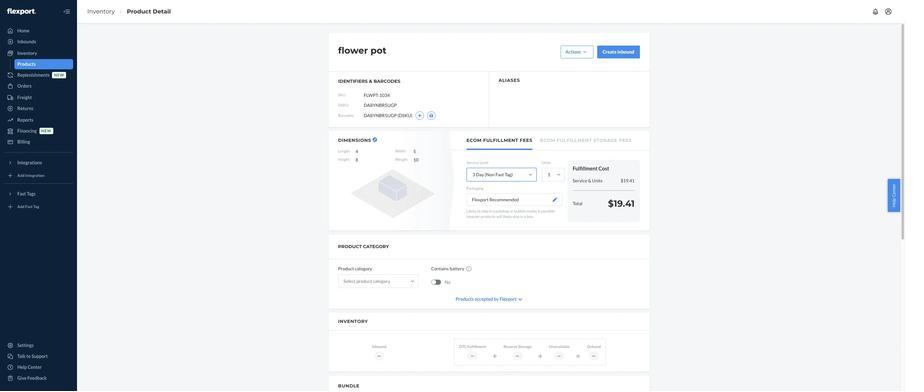Task type: vqa. For each thing, say whether or not it's contained in the screenshot.
Learn more
no



Task type: describe. For each thing, give the bounding box(es) containing it.
aliases
[[499, 77, 520, 83]]

integration
[[25, 173, 45, 178]]

feedback
[[27, 375, 47, 381]]

heavier
[[467, 214, 480, 219]]

help center button
[[888, 179, 900, 212]]

fast tags button
[[4, 189, 73, 199]]

help center inside button
[[891, 184, 897, 207]]

select
[[344, 278, 356, 284]]

likely
[[503, 214, 512, 219]]

1 horizontal spatial units
[[592, 178, 603, 183]]

fast tags
[[17, 191, 36, 196]]

tags
[[27, 191, 36, 196]]

give feedback button
[[4, 373, 73, 383]]

settings link
[[4, 340, 73, 351]]

fast inside dropdown button
[[17, 191, 26, 196]]

add integration
[[17, 173, 45, 178]]

flexport recommended
[[472, 197, 519, 202]]

service level
[[467, 160, 489, 165]]

― for onhand
[[592, 353, 596, 358]]

actions
[[566, 49, 581, 55]]

0 horizontal spatial help center
[[17, 364, 42, 370]]

2 horizontal spatial inventory
[[338, 318, 368, 324]]

product for product category
[[338, 266, 354, 271]]

1 + from the left
[[493, 351, 497, 360]]

ecom fulfillment storage fees
[[540, 137, 632, 143]]

orders
[[17, 83, 32, 89]]

day
[[476, 172, 484, 177]]

help center link
[[4, 362, 73, 372]]

0 horizontal spatial inventory link
[[4, 48, 73, 58]]

total
[[573, 201, 583, 206]]

0 horizontal spatial in
[[489, 209, 492, 214]]

0 vertical spatial ship
[[482, 209, 488, 214]]

onhand
[[587, 344, 601, 349]]

0 horizontal spatial help
[[17, 364, 27, 370]]

ecom for ecom fulfillment fees
[[467, 137, 482, 143]]

open account menu image
[[885, 8, 892, 15]]

no
[[445, 279, 451, 285]]

give
[[17, 375, 27, 381]]

0 horizontal spatial units
[[542, 160, 551, 165]]

dtc fulfillment
[[459, 344, 486, 349]]

product category
[[338, 244, 389, 249]]

plus image
[[418, 114, 422, 117]]

(non
[[485, 172, 495, 177]]

products link
[[14, 59, 73, 69]]

height
[[338, 157, 350, 162]]

ecom fulfillment fees
[[467, 137, 533, 143]]

$19.41 for service & units
[[621, 178, 635, 183]]

width
[[395, 149, 406, 153]]

create
[[603, 49, 617, 55]]

cost
[[599, 165, 609, 171]]

level
[[480, 160, 489, 165]]

fulfillment for dtc fulfillment
[[467, 344, 486, 349]]

likely to ship in a polybag or bubble mailer if possible. heavier products will likely ship in a box.
[[467, 209, 556, 219]]

1 horizontal spatial ship
[[513, 214, 520, 219]]

pot
[[371, 45, 387, 56]]

settings
[[17, 343, 34, 348]]

to for talk
[[26, 353, 31, 359]]

product detail
[[127, 8, 171, 15]]

flexport inside button
[[472, 197, 489, 202]]

product detail link
[[127, 8, 171, 15]]

product
[[357, 278, 372, 284]]

if
[[538, 209, 540, 214]]

― for dtc fulfillment
[[471, 353, 475, 358]]

battery
[[450, 266, 464, 271]]

create inbound button
[[597, 46, 640, 58]]

2 vertical spatial fast
[[25, 204, 33, 209]]

to for likely
[[477, 209, 481, 214]]

4
[[356, 149, 358, 154]]

new for replenishments
[[54, 73, 64, 78]]

give feedback
[[17, 375, 47, 381]]

integrations
[[17, 160, 42, 165]]

bundle
[[338, 383, 360, 389]]

tag
[[33, 204, 39, 209]]

add fast tag
[[17, 204, 39, 209]]

returns
[[17, 106, 33, 111]]

contains
[[431, 266, 449, 271]]

polybag
[[496, 209, 509, 214]]

sku
[[338, 93, 346, 97]]

reserve
[[504, 344, 518, 349]]

mailer
[[527, 209, 537, 214]]

or
[[510, 209, 513, 214]]

returns link
[[4, 103, 73, 114]]

create inbound
[[603, 49, 634, 55]]

barcodes
[[338, 113, 354, 118]]

1 vertical spatial flexport
[[500, 296, 517, 302]]

identifiers
[[338, 78, 368, 84]]

add integration link
[[4, 170, 73, 181]]

$19.41 for total
[[608, 198, 635, 209]]

dsku
[[338, 103, 349, 108]]

fulfillment for ecom fulfillment fees
[[483, 137, 518, 143]]

talk to support button
[[4, 351, 73, 361]]

ecom for ecom fulfillment storage fees
[[540, 137, 556, 143]]

chevron down image
[[518, 297, 522, 302]]

da8ynbr5ugp for da8ynbr5ugp (dsku)
[[364, 113, 397, 118]]

10
[[413, 157, 419, 162]]



Task type: locate. For each thing, give the bounding box(es) containing it.
2 fees from the left
[[619, 137, 632, 143]]

1 ecom from the left
[[467, 137, 482, 143]]

pencil alt image
[[374, 138, 376, 141]]

& for service
[[588, 178, 591, 183]]

product left detail
[[127, 8, 151, 15]]

fast left tag)
[[496, 172, 504, 177]]

inbounds link
[[4, 37, 73, 47]]

new down reports link
[[41, 129, 51, 133]]

will
[[496, 214, 502, 219]]

0 horizontal spatial service
[[467, 160, 479, 165]]

&
[[369, 78, 372, 84], [588, 178, 591, 183]]

0 horizontal spatial &
[[369, 78, 372, 84]]

in down "bubble"
[[520, 214, 524, 219]]

a up products
[[493, 209, 495, 214]]

fast left the tags
[[17, 191, 26, 196]]

(dsku)
[[398, 113, 412, 118]]

― for inbound
[[377, 353, 381, 358]]

breadcrumbs navigation
[[82, 2, 176, 21]]

1 horizontal spatial product
[[338, 266, 354, 271]]

ecom inside tab
[[467, 137, 482, 143]]

flexport down packaging
[[472, 197, 489, 202]]

0 horizontal spatial ecom
[[467, 137, 482, 143]]

home
[[17, 28, 29, 33]]

1 horizontal spatial inventory
[[87, 8, 115, 15]]

1 horizontal spatial center
[[891, 184, 897, 197]]

close navigation image
[[63, 8, 71, 15]]

packaging
[[467, 186, 484, 191]]

1 horizontal spatial a
[[524, 214, 526, 219]]

0 vertical spatial help center
[[891, 184, 897, 207]]

1 vertical spatial add
[[17, 204, 24, 209]]

to inside likely to ship in a polybag or bubble mailer if possible. heavier products will likely ship in a box.
[[477, 209, 481, 214]]

3 day (non fast tag)
[[473, 172, 513, 177]]

0 horizontal spatial fees
[[520, 137, 533, 143]]

― down inbound
[[377, 353, 381, 358]]

0 horizontal spatial new
[[41, 129, 51, 133]]

1 da8ynbr5ugp from the top
[[364, 102, 397, 108]]

1 vertical spatial category
[[373, 278, 390, 284]]

& left "barcodes"
[[369, 78, 372, 84]]

product up select
[[338, 266, 354, 271]]

1 horizontal spatial products
[[456, 296, 474, 302]]

da8ynbr5ugp for da8ynbr5ugp
[[364, 102, 397, 108]]

1 vertical spatial fast
[[17, 191, 26, 196]]

freight
[[17, 95, 32, 100]]

1 vertical spatial inventory
[[17, 50, 37, 56]]

da8ynbr5ugp
[[364, 102, 397, 108], [364, 113, 397, 118]]

1 ― from the left
[[377, 353, 381, 358]]

0 vertical spatial service
[[467, 160, 479, 165]]

to inside button
[[26, 353, 31, 359]]

1 vertical spatial help
[[17, 364, 27, 370]]

― for unavailable
[[557, 353, 561, 358]]

5
[[413, 149, 416, 154]]

fulfillment for ecom fulfillment storage fees
[[557, 137, 592, 143]]

fees
[[520, 137, 533, 143], [619, 137, 632, 143]]

storage right reserve on the right bottom of page
[[518, 344, 532, 349]]

products for products
[[17, 61, 36, 67]]

product category
[[338, 266, 372, 271]]

units up 1
[[542, 160, 551, 165]]

new down products link
[[54, 73, 64, 78]]

0 vertical spatial center
[[891, 184, 897, 197]]

8
[[356, 157, 358, 162]]

fulfillment inside tab
[[483, 137, 518, 143]]

0 vertical spatial products
[[17, 61, 36, 67]]

product for product detail
[[127, 8, 151, 15]]

help inside button
[[891, 198, 897, 207]]

0 horizontal spatial category
[[355, 266, 372, 271]]

1 horizontal spatial storage
[[594, 137, 618, 143]]

flower pot
[[338, 45, 387, 56]]

add down fast tags
[[17, 204, 24, 209]]

0 horizontal spatial a
[[493, 209, 495, 214]]

0 vertical spatial to
[[477, 209, 481, 214]]

a
[[493, 209, 495, 214], [524, 214, 526, 219]]

fulfillment inside tab
[[557, 137, 592, 143]]

barcodes
[[374, 78, 400, 84]]

0 vertical spatial fast
[[496, 172, 504, 177]]

1 vertical spatial service
[[573, 178, 587, 183]]

inbounds
[[17, 39, 36, 44]]

bubble
[[514, 209, 526, 214]]

0 horizontal spatial flexport
[[472, 197, 489, 202]]

0 vertical spatial da8ynbr5ugp
[[364, 102, 397, 108]]

1 vertical spatial $19.41
[[608, 198, 635, 209]]

ship up products
[[482, 209, 488, 214]]

― down unavailable
[[557, 353, 561, 358]]

1 horizontal spatial category
[[373, 278, 390, 284]]

& for identifiers
[[369, 78, 372, 84]]

integrations button
[[4, 158, 73, 168]]

3
[[473, 172, 475, 177]]

1 horizontal spatial in
[[520, 214, 524, 219]]

1 horizontal spatial new
[[54, 73, 64, 78]]

1 vertical spatial products
[[456, 296, 474, 302]]

0 vertical spatial inventory
[[87, 8, 115, 15]]

contains battery
[[431, 266, 464, 271]]

ship down "bubble"
[[513, 214, 520, 219]]

3 ― from the left
[[516, 353, 520, 358]]

products
[[17, 61, 36, 67], [456, 296, 474, 302]]

service left level
[[467, 160, 479, 165]]

2 vertical spatial inventory
[[338, 318, 368, 324]]

box.
[[527, 214, 534, 219]]

service & units
[[573, 178, 603, 183]]

likely
[[467, 209, 476, 214]]

0 vertical spatial &
[[369, 78, 372, 84]]

1 vertical spatial to
[[26, 353, 31, 359]]

0 vertical spatial category
[[355, 266, 372, 271]]

add for add fast tag
[[17, 204, 24, 209]]

1 vertical spatial help center
[[17, 364, 42, 370]]

billing link
[[4, 137, 73, 147]]

flower
[[338, 45, 368, 56]]

5 height
[[338, 149, 416, 162]]

― down 'onhand'
[[592, 353, 596, 358]]

accepted
[[475, 296, 493, 302]]

talk
[[17, 353, 26, 359]]

detail
[[153, 8, 171, 15]]

da8ynbr5ugp left (dsku)
[[364, 113, 397, 118]]

1 horizontal spatial &
[[588, 178, 591, 183]]

service for service level
[[467, 160, 479, 165]]

ecom inside tab
[[540, 137, 556, 143]]

service
[[467, 160, 479, 165], [573, 178, 587, 183]]

1 add from the top
[[17, 173, 24, 178]]

0 vertical spatial flexport
[[472, 197, 489, 202]]

― down dtc fulfillment
[[471, 353, 475, 358]]

0 vertical spatial a
[[493, 209, 495, 214]]

inbound
[[372, 344, 386, 349]]

1 fees from the left
[[520, 137, 533, 143]]

1 vertical spatial storage
[[518, 344, 532, 349]]

0 vertical spatial new
[[54, 73, 64, 78]]

1 horizontal spatial service
[[573, 178, 587, 183]]

tab list containing ecom fulfillment fees
[[451, 131, 650, 150]]

4 ― from the left
[[557, 353, 561, 358]]

category up product
[[355, 266, 372, 271]]

ecom fulfillment storage fees tab
[[540, 131, 632, 149]]

1 horizontal spatial fees
[[619, 137, 632, 143]]

category
[[363, 244, 389, 249]]

pen image
[[553, 198, 557, 202]]

ecom fulfillment fees tab
[[467, 131, 533, 150]]

1 vertical spatial center
[[28, 364, 42, 370]]

inbound
[[618, 49, 634, 55]]

products accepted by flexport
[[456, 296, 517, 302]]

by
[[494, 296, 499, 302]]

1 horizontal spatial +
[[538, 351, 543, 360]]

service down fulfillment cost
[[573, 178, 587, 183]]

1 horizontal spatial flexport
[[500, 296, 517, 302]]

to right talk
[[26, 353, 31, 359]]

inventory inside breadcrumbs 'navigation'
[[87, 8, 115, 15]]

1 vertical spatial inventory link
[[4, 48, 73, 58]]

units
[[542, 160, 551, 165], [592, 178, 603, 183]]

1 vertical spatial in
[[520, 214, 524, 219]]

help center
[[891, 184, 897, 207], [17, 364, 42, 370]]

$19.41
[[621, 178, 635, 183], [608, 198, 635, 209]]

inventory link
[[87, 8, 115, 15], [4, 48, 73, 58]]

flexport recommended button
[[467, 194, 563, 206]]

1 horizontal spatial inventory link
[[87, 8, 115, 15]]

2 ecom from the left
[[540, 137, 556, 143]]

0 horizontal spatial +
[[493, 351, 497, 360]]

― for reserve storage
[[516, 353, 520, 358]]

fees inside tab
[[520, 137, 533, 143]]

1 vertical spatial a
[[524, 214, 526, 219]]

fast left tag
[[25, 204, 33, 209]]

add fast tag link
[[4, 202, 73, 212]]

0 vertical spatial $19.41
[[621, 178, 635, 183]]

― down reserve storage
[[516, 353, 520, 358]]

service for service & units
[[573, 178, 587, 183]]

recommended
[[490, 197, 519, 202]]

0 horizontal spatial product
[[127, 8, 151, 15]]

add for add integration
[[17, 173, 24, 178]]

products for products accepted by flexport
[[456, 296, 474, 302]]

0 horizontal spatial to
[[26, 353, 31, 359]]

1 vertical spatial product
[[338, 266, 354, 271]]

storage
[[594, 137, 618, 143], [518, 344, 532, 349]]

0 vertical spatial inventory link
[[87, 8, 115, 15]]

flexport logo image
[[7, 8, 36, 15]]

fulfillment cost
[[573, 165, 609, 171]]

tab list
[[451, 131, 650, 150]]

products left accepted in the right bottom of the page
[[456, 296, 474, 302]]

1 horizontal spatial ecom
[[540, 137, 556, 143]]

weight
[[395, 157, 408, 162]]

0 horizontal spatial inventory
[[17, 50, 37, 56]]

reports
[[17, 117, 33, 123]]

add
[[17, 173, 24, 178], [17, 204, 24, 209]]

+
[[493, 351, 497, 360], [538, 351, 543, 360]]

orders link
[[4, 81, 73, 91]]

0 vertical spatial units
[[542, 160, 551, 165]]

in up products
[[489, 209, 492, 214]]

0 horizontal spatial ship
[[482, 209, 488, 214]]

0 vertical spatial in
[[489, 209, 492, 214]]

2 da8ynbr5ugp from the top
[[364, 113, 397, 118]]

print image
[[429, 114, 434, 117]]

0 vertical spatial storage
[[594, 137, 618, 143]]

products
[[481, 214, 496, 219]]

product
[[127, 8, 151, 15], [338, 266, 354, 271]]

fast
[[496, 172, 504, 177], [17, 191, 26, 196], [25, 204, 33, 209]]

unavailable
[[549, 344, 570, 349]]

& down fulfillment cost
[[588, 178, 591, 183]]

1 vertical spatial new
[[41, 129, 51, 133]]

2 + from the left
[[538, 351, 543, 360]]

add left integration on the left of page
[[17, 173, 24, 178]]

identifiers & barcodes
[[338, 78, 400, 84]]

length
[[338, 149, 350, 153]]

―
[[377, 353, 381, 358], [471, 353, 475, 358], [516, 353, 520, 358], [557, 353, 561, 358], [592, 353, 596, 358]]

product inside breadcrumbs 'navigation'
[[127, 8, 151, 15]]

1 horizontal spatial help
[[891, 198, 897, 207]]

possible.
[[541, 209, 556, 214]]

0 horizontal spatial storage
[[518, 344, 532, 349]]

=
[[576, 351, 581, 360]]

1 horizontal spatial help center
[[891, 184, 897, 207]]

flexport right by at the right
[[500, 296, 517, 302]]

to right likely
[[477, 209, 481, 214]]

center inside button
[[891, 184, 897, 197]]

2 add from the top
[[17, 204, 24, 209]]

actions button
[[561, 46, 593, 58]]

ecom
[[467, 137, 482, 143], [540, 137, 556, 143]]

1 vertical spatial units
[[592, 178, 603, 183]]

1 vertical spatial da8ynbr5ugp
[[364, 113, 397, 118]]

da8ynbr5ugp up "da8ynbr5ugp (dsku)"
[[364, 102, 397, 108]]

units down fulfillment cost
[[592, 178, 603, 183]]

in
[[489, 209, 492, 214], [520, 214, 524, 219]]

center
[[891, 184, 897, 197], [28, 364, 42, 370]]

storage inside tab
[[594, 137, 618, 143]]

products up replenishments
[[17, 61, 36, 67]]

1 vertical spatial ship
[[513, 214, 520, 219]]

reports link
[[4, 115, 73, 125]]

5 ― from the left
[[592, 353, 596, 358]]

0 vertical spatial product
[[127, 8, 151, 15]]

product
[[338, 244, 362, 249]]

ship
[[482, 209, 488, 214], [513, 214, 520, 219]]

home link
[[4, 26, 73, 36]]

1 vertical spatial &
[[588, 178, 591, 183]]

0 vertical spatial help
[[891, 198, 897, 207]]

talk to support
[[17, 353, 48, 359]]

open notifications image
[[872, 8, 880, 15]]

fees inside tab
[[619, 137, 632, 143]]

0 horizontal spatial products
[[17, 61, 36, 67]]

new for financing
[[41, 129, 51, 133]]

a left box. on the right
[[524, 214, 526, 219]]

storage up cost
[[594, 137, 618, 143]]

to
[[477, 209, 481, 214], [26, 353, 31, 359]]

2 ― from the left
[[471, 353, 475, 358]]

category
[[355, 266, 372, 271], [373, 278, 390, 284]]

1 horizontal spatial to
[[477, 209, 481, 214]]

category right product
[[373, 278, 390, 284]]

0 horizontal spatial center
[[28, 364, 42, 370]]

inventory link inside breadcrumbs 'navigation'
[[87, 8, 115, 15]]

0 vertical spatial add
[[17, 173, 24, 178]]

None text field
[[364, 89, 412, 101]]



